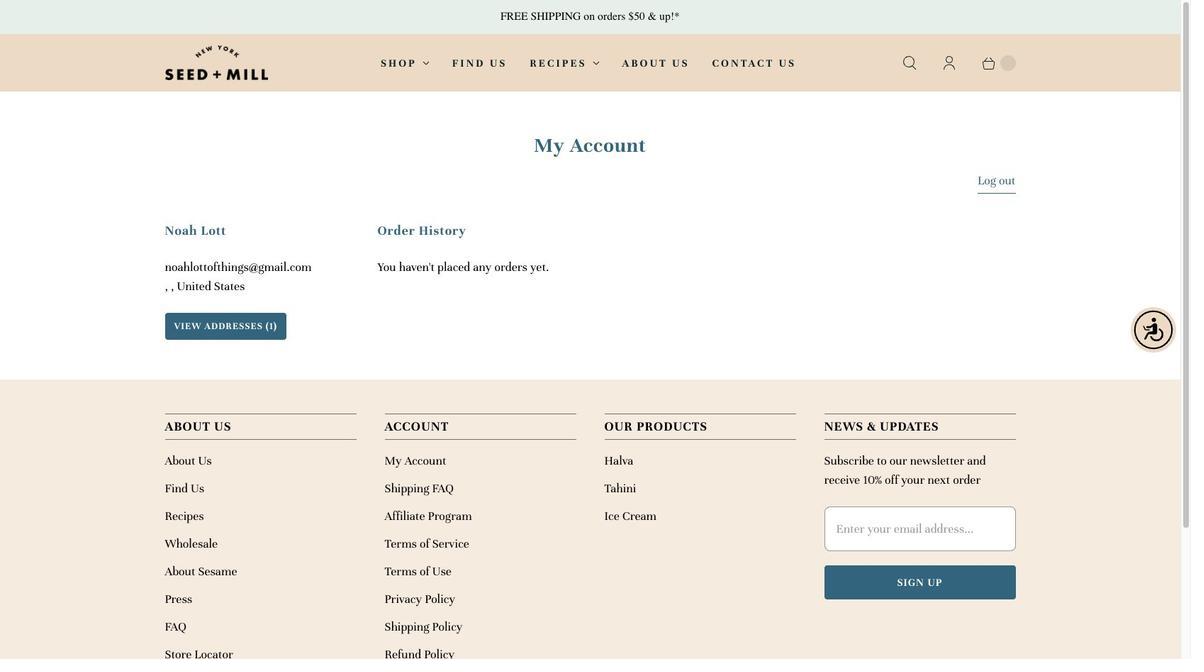 Task type: describe. For each thing, give the bounding box(es) containing it.
announcement element
[[0, 0, 1181, 34]]

Enter your email address... email field
[[825, 507, 1016, 551]]



Task type: vqa. For each thing, say whether or not it's contained in the screenshot.
/products/2022 ultimate gift set image
no



Task type: locate. For each thing, give the bounding box(es) containing it.
search image
[[901, 54, 918, 71]]

Sign Up submit
[[825, 565, 1016, 600]]

my account image
[[941, 54, 958, 71]]

seed and mill logo image
[[165, 45, 268, 81]]



